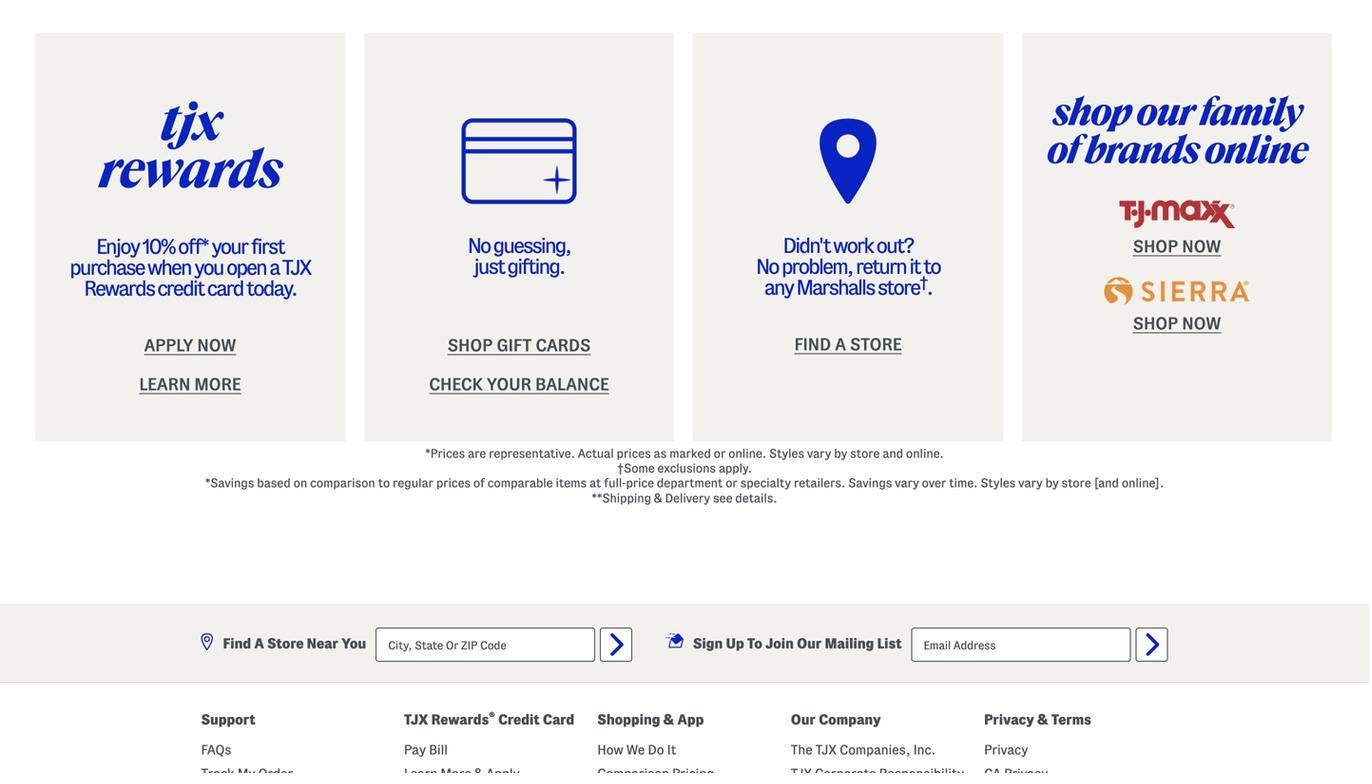 Task type: locate. For each thing, give the bounding box(es) containing it.
1 horizontal spatial by
[[1046, 477, 1059, 490]]

0 horizontal spatial .
[[774, 492, 778, 505]]

off*
[[178, 235, 208, 258]]

it
[[667, 743, 677, 757]]

1 vertical spatial shop
[[1134, 314, 1179, 333]]

. right it
[[927, 276, 932, 299]]

a down marshalls
[[835, 335, 847, 354]]

purchase
[[70, 256, 144, 279]]

our right join
[[797, 636, 822, 651]]

1 vertical spatial shop now link
[[1134, 314, 1222, 333]]

at
[[590, 477, 601, 490]]

of inside *prices are representative. actual prices as marked or online. styles vary by store and online. †some exclusions apply. *savings based on comparison to regular prices of comparable items at full-price department or specialty retailers. savings vary over time. styles vary by store [and online]. **shipping & delivery see details .
[[474, 477, 485, 490]]

find a store link
[[795, 335, 902, 354]]

2 vertical spatial store
[[1062, 477, 1092, 490]]

store
[[850, 335, 902, 354], [267, 636, 304, 651]]

credit
[[157, 277, 204, 300]]

0 vertical spatial or
[[714, 447, 726, 460]]

do
[[648, 743, 664, 757]]

1 vertical spatial shop now
[[1134, 314, 1222, 333]]

and
[[883, 447, 904, 460]]

it
[[910, 255, 921, 278]]

online. up over at the right bottom of the page
[[907, 447, 944, 460]]

privacy for privacy & terms
[[985, 712, 1035, 728]]

0 horizontal spatial rewards
[[84, 277, 154, 300]]

tjx up pay
[[404, 712, 428, 728]]

work
[[834, 234, 874, 257]]

to left the regular
[[378, 477, 390, 490]]

privacy
[[985, 712, 1035, 728], [985, 743, 1029, 757]]

rewards down enjoy
[[84, 277, 154, 300]]

sign
[[693, 636, 723, 651]]

of left brands at top right
[[1047, 129, 1080, 170]]

1 vertical spatial tjx
[[404, 712, 428, 728]]

0 vertical spatial prices
[[617, 447, 651, 460]]

tjx rewards ® credit card
[[404, 710, 575, 728]]

find up support
[[223, 636, 251, 651]]

0 vertical spatial by
[[834, 447, 848, 460]]

1 horizontal spatial styles
[[981, 477, 1016, 490]]

2 now from the top
[[1183, 314, 1222, 333]]

0 horizontal spatial styles
[[770, 447, 805, 460]]

to inside didn't work out? no problem, return it to any marshalls store † .
[[924, 255, 941, 278]]

1 horizontal spatial to
[[924, 255, 941, 278]]

0 horizontal spatial of
[[474, 477, 485, 490]]

0 horizontal spatial online.
[[729, 447, 767, 460]]

&
[[654, 492, 663, 505], [664, 712, 675, 728], [1038, 712, 1049, 728]]

0 vertical spatial tjx
[[282, 256, 311, 279]]

a inside the find a store link
[[835, 335, 847, 354]]

2 privacy from the top
[[985, 743, 1029, 757]]

1 horizontal spatial .
[[927, 276, 932, 299]]

1 horizontal spatial a
[[835, 335, 847, 354]]

& left the app
[[664, 712, 675, 728]]

based
[[257, 477, 291, 490]]

rewards up bill
[[431, 712, 489, 728]]

*savings
[[205, 477, 254, 490]]

1 horizontal spatial prices
[[617, 447, 651, 460]]

0 vertical spatial rewards
[[84, 277, 154, 300]]

0 horizontal spatial no
[[468, 234, 490, 257]]

0 horizontal spatial &
[[654, 492, 663, 505]]

0 vertical spatial shop now link
[[1134, 237, 1222, 256]]

join
[[766, 636, 794, 651]]

tjx inside tjx rewards ® credit card
[[404, 712, 428, 728]]

store left near
[[267, 636, 304, 651]]

1 vertical spatial a
[[254, 636, 264, 651]]

a
[[835, 335, 847, 354], [254, 636, 264, 651]]

credit
[[498, 712, 540, 728]]

0 horizontal spatial store
[[267, 636, 304, 651]]

1 horizontal spatial &
[[664, 712, 675, 728]]

0 horizontal spatial tjx
[[282, 256, 311, 279]]

& inside *prices are representative. actual prices as marked or online. styles vary by store and online. †some exclusions apply. *savings based on comparison to regular prices of comparable items at full-price department or specialty retailers. savings vary over time. styles vary by store [and online]. **shipping & delivery see details .
[[654, 492, 663, 505]]

find for find a store near you
[[223, 636, 251, 651]]

sign up to join our mailing list
[[693, 636, 902, 651]]

1 vertical spatial to
[[378, 477, 390, 490]]

to inside *prices are representative. actual prices as marked or online. styles vary by store and online. †some exclusions apply. *savings based on comparison to regular prices of comparable items at full-price department or specialty retailers. savings vary over time. styles vary by store [and online]. **shipping & delivery see details .
[[378, 477, 390, 490]]

2 horizontal spatial vary
[[1019, 477, 1043, 490]]

check your balance
[[429, 375, 609, 394]]

Sign Up To Join Our Mailing List email field
[[912, 628, 1132, 662]]

0 vertical spatial store
[[878, 276, 920, 299]]

of down are
[[474, 477, 485, 490]]

rewards
[[99, 141, 282, 197]]

up
[[726, 636, 745, 651]]

companies,
[[840, 743, 911, 757]]

of inside 'shop our family of brands online'
[[1047, 129, 1080, 170]]

0 vertical spatial shop now
[[1134, 237, 1222, 256]]

find down marshalls
[[795, 335, 832, 354]]

apply.
[[719, 462, 753, 475]]

1 privacy from the top
[[985, 712, 1035, 728]]

1 vertical spatial now
[[1183, 314, 1222, 333]]

no
[[468, 234, 490, 257], [756, 255, 779, 278]]

online. up apply.
[[729, 447, 767, 460]]

price
[[626, 477, 654, 490]]

2 horizontal spatial &
[[1038, 712, 1049, 728]]

*prices are representative. actual prices as marked or online. styles vary by store and online. †some exclusions apply. *savings based on comparison to regular prices of comparable items at full-price department or specialty retailers. savings vary over time. styles vary by store [and online]. **shipping & delivery see details .
[[205, 447, 1165, 505]]

1 vertical spatial store
[[851, 447, 880, 460]]

1 vertical spatial styles
[[981, 477, 1016, 490]]

or
[[714, 447, 726, 460], [726, 477, 738, 490]]

open
[[226, 256, 266, 279]]

0 vertical spatial store
[[850, 335, 902, 354]]

0 horizontal spatial to
[[378, 477, 390, 490]]

as
[[654, 447, 667, 460]]

0 vertical spatial privacy
[[985, 712, 1035, 728]]

by up retailers.
[[834, 447, 848, 460]]

prices down *prices
[[437, 477, 471, 490]]

shop now link
[[1134, 237, 1222, 256], [1134, 314, 1222, 333]]

0 horizontal spatial prices
[[437, 477, 471, 490]]

0 horizontal spatial a
[[254, 636, 264, 651]]

tjx right the "the" in the bottom of the page
[[816, 743, 837, 757]]

near
[[307, 636, 339, 651]]

1 vertical spatial privacy
[[985, 743, 1029, 757]]

now
[[197, 336, 236, 355]]

1 horizontal spatial online.
[[907, 447, 944, 460]]

store down out?
[[878, 276, 920, 299]]

styles up specialty
[[770, 447, 805, 460]]

None submit
[[600, 628, 633, 662], [1136, 628, 1169, 662], [600, 628, 633, 662], [1136, 628, 1169, 662]]

styles right the time.
[[981, 477, 1016, 490]]

1 horizontal spatial find
[[795, 335, 832, 354]]

no inside didn't work out? no problem, return it to any marshalls store † .
[[756, 255, 779, 278]]

1 vertical spatial or
[[726, 477, 738, 490]]

0 vertical spatial of
[[1047, 129, 1080, 170]]

by left [and
[[1046, 477, 1059, 490]]

store left [and
[[1062, 477, 1092, 490]]

store left and
[[851, 447, 880, 460]]

privacy down privacy & terms
[[985, 743, 1029, 757]]

your
[[487, 375, 532, 394]]

or down apply.
[[726, 477, 738, 490]]

main content
[[35, 0, 1335, 634]]

apply now
[[144, 336, 236, 355]]

a left near
[[254, 636, 264, 651]]

find a store near you link
[[201, 633, 366, 651]]

1 vertical spatial find
[[223, 636, 251, 651]]

tjx inside enjoy 10% off* your first purchase when you open a tjx rewards credit card today.
[[282, 256, 311, 279]]

0 vertical spatial now
[[1183, 237, 1222, 256]]

1 vertical spatial .
[[774, 492, 778, 505]]

no left guessing,
[[468, 234, 490, 257]]

vary right the time.
[[1019, 477, 1043, 490]]

exclusions
[[658, 462, 716, 475]]

2 horizontal spatial tjx
[[816, 743, 837, 757]]

2 shop now from the top
[[1134, 314, 1222, 333]]

no guessing, just gifting.
[[468, 234, 571, 278]]

2 shop now link from the top
[[1134, 314, 1222, 333]]

0 vertical spatial to
[[924, 255, 941, 278]]

vary left over at the right bottom of the page
[[895, 477, 920, 490]]

online].
[[1122, 477, 1165, 490]]

1 shop now from the top
[[1134, 237, 1222, 256]]

1 horizontal spatial tjx
[[404, 712, 428, 728]]

or up apply.
[[714, 447, 726, 460]]

1 vertical spatial by
[[1046, 477, 1059, 490]]

our
[[1137, 91, 1194, 132]]

1 vertical spatial of
[[474, 477, 485, 490]]

0 vertical spatial find
[[795, 335, 832, 354]]

a for find a store
[[835, 335, 847, 354]]

now
[[1183, 237, 1222, 256], [1183, 314, 1222, 333]]

no inside "no guessing, just gifting."
[[468, 234, 490, 257]]

& left terms on the bottom right of the page
[[1038, 712, 1049, 728]]

store down marshalls
[[850, 335, 902, 354]]

shop
[[1053, 91, 1131, 132]]

shop our family of brands online
[[1047, 91, 1308, 170]]

1 online. from the left
[[729, 447, 767, 460]]

0 horizontal spatial find
[[223, 636, 251, 651]]

comparable
[[488, 477, 553, 490]]

0 vertical spatial .
[[927, 276, 932, 299]]

no left didn't
[[756, 255, 779, 278]]

inc.
[[914, 743, 936, 757]]

. down specialty
[[774, 492, 778, 505]]

0 vertical spatial a
[[835, 335, 847, 354]]

& left "delivery"
[[654, 492, 663, 505]]

10%
[[142, 235, 175, 258]]

department
[[657, 477, 723, 490]]

1 shop now link from the top
[[1134, 237, 1222, 256]]

vary
[[807, 447, 832, 460], [895, 477, 920, 490], [1019, 477, 1043, 490]]

1 vertical spatial store
[[267, 636, 304, 651]]

details
[[736, 492, 774, 505]]

*prices
[[425, 447, 465, 460]]

tjx right "a"
[[282, 256, 311, 279]]

our up the "the" in the bottom of the page
[[791, 712, 816, 728]]

by
[[834, 447, 848, 460], [1046, 477, 1059, 490]]

prices up the †some
[[617, 447, 651, 460]]

company
[[819, 712, 881, 728]]

marked
[[670, 447, 711, 460]]

1 horizontal spatial rewards
[[431, 712, 489, 728]]

1 horizontal spatial store
[[850, 335, 902, 354]]

out?
[[877, 234, 914, 257]]

tjx
[[160, 93, 221, 149]]

apply now link
[[144, 336, 236, 355]]

when
[[147, 256, 191, 279]]

shop gift cards link
[[448, 336, 591, 355]]

1 horizontal spatial no
[[756, 255, 779, 278]]

learn more link
[[139, 375, 241, 394]]

enjoy 10% off* your first purchase when you open a tjx rewards credit card today.
[[70, 235, 311, 300]]

1 horizontal spatial of
[[1047, 129, 1080, 170]]

1 vertical spatial rewards
[[431, 712, 489, 728]]

to right it
[[924, 255, 941, 278]]

vary up retailers.
[[807, 447, 832, 460]]

a inside find a store near you link
[[254, 636, 264, 651]]

**shipping
[[592, 492, 652, 505]]

gifting.
[[508, 255, 565, 278]]

to
[[924, 255, 941, 278], [378, 477, 390, 490]]

apply
[[144, 336, 193, 355]]

privacy up privacy link
[[985, 712, 1035, 728]]

privacy & terms
[[985, 712, 1092, 728]]



Task type: vqa. For each thing, say whether or not it's contained in the screenshot.
$50
no



Task type: describe. For each thing, give the bounding box(es) containing it.
the tjx companies, inc. link
[[791, 743, 936, 757]]

rewards inside enjoy 10% off* your first purchase when you open a tjx rewards credit card today.
[[84, 277, 154, 300]]

enjoy
[[96, 235, 139, 258]]

card
[[543, 712, 575, 728]]

marshalls
[[797, 276, 875, 299]]

[and
[[1095, 477, 1120, 490]]

today.
[[246, 277, 297, 300]]

the
[[791, 743, 813, 757]]

any
[[765, 276, 794, 299]]

regular
[[393, 477, 434, 490]]

how we do it
[[598, 743, 677, 757]]

2 vertical spatial shop
[[448, 336, 493, 355]]

app
[[678, 712, 704, 728]]

faqs
[[201, 743, 231, 757]]

actual
[[578, 447, 614, 460]]

you
[[194, 256, 223, 279]]

0 horizontal spatial by
[[834, 447, 848, 460]]

shop gift cards
[[448, 336, 591, 355]]

main content containing tjx rewards
[[35, 0, 1335, 634]]

†some
[[617, 462, 655, 475]]

pay
[[404, 743, 426, 757]]

retailers.
[[794, 477, 846, 490]]

family
[[1200, 91, 1302, 132]]

more
[[194, 375, 241, 394]]

full-
[[604, 477, 626, 490]]

the tjx companies, inc.
[[791, 743, 936, 757]]

a for find a store near you
[[254, 636, 264, 651]]

†
[[920, 274, 927, 291]]

just
[[474, 255, 505, 278]]

shopping & app
[[598, 712, 704, 728]]

balance
[[536, 375, 609, 394]]

support
[[201, 712, 256, 728]]

are
[[468, 447, 486, 460]]

find a store near you
[[223, 636, 366, 651]]

store inside didn't work out? no problem, return it to any marshalls store † .
[[878, 276, 920, 299]]

over
[[922, 477, 947, 490]]

see
[[713, 492, 733, 505]]

1 vertical spatial prices
[[437, 477, 471, 490]]

time.
[[950, 477, 978, 490]]

details link
[[736, 492, 774, 505]]

tjx rewards
[[99, 93, 282, 197]]

Find A Store Near You text field
[[376, 628, 596, 662]]

0 vertical spatial shop
[[1134, 237, 1179, 256]]

0 horizontal spatial vary
[[807, 447, 832, 460]]

return
[[856, 255, 907, 278]]

. inside *prices are representative. actual prices as marked or online. styles vary by store and online. †some exclusions apply. *savings based on comparison to regular prices of comparable items at full-price department or specialty retailers. savings vary over time. styles vary by store [and online]. **shipping & delivery see details .
[[774, 492, 778, 505]]

to
[[748, 636, 763, 651]]

you
[[342, 636, 366, 651]]

find for find a store
[[795, 335, 832, 354]]

we
[[627, 743, 645, 757]]

store for find a store near you
[[267, 636, 304, 651]]

guessing,
[[493, 234, 571, 257]]

learn more
[[139, 375, 241, 394]]

bill
[[429, 743, 448, 757]]

store for find a store
[[850, 335, 902, 354]]

gift
[[497, 336, 532, 355]]

2 vertical spatial tjx
[[816, 743, 837, 757]]

2 online. from the left
[[907, 447, 944, 460]]

1 now from the top
[[1183, 237, 1222, 256]]

a
[[269, 256, 279, 279]]

0 vertical spatial our
[[797, 636, 822, 651]]

rewards inside tjx rewards ® credit card
[[431, 712, 489, 728]]

shopping
[[598, 712, 661, 728]]

pay bill
[[404, 743, 448, 757]]

online
[[1205, 129, 1308, 170]]

privacy for privacy link
[[985, 743, 1029, 757]]

& for privacy
[[1038, 712, 1049, 728]]

check
[[429, 375, 483, 394]]

0 vertical spatial styles
[[770, 447, 805, 460]]

problem,
[[782, 255, 853, 278]]

delivery
[[665, 492, 711, 505]]

how
[[598, 743, 624, 757]]

list
[[878, 636, 902, 651]]

savings
[[849, 477, 893, 490]]

how we do it link
[[598, 743, 677, 757]]

learn
[[139, 375, 191, 394]]

check your balance link
[[429, 375, 609, 394]]

didn't work out? no problem, return it to any marshalls store † .
[[756, 234, 941, 299]]

1 horizontal spatial vary
[[895, 477, 920, 490]]

. inside didn't work out? no problem, return it to any marshalls store † .
[[927, 276, 932, 299]]

card
[[207, 277, 243, 300]]

specialty
[[741, 477, 791, 490]]

your
[[211, 235, 248, 258]]

cards
[[536, 336, 591, 355]]

1 vertical spatial our
[[791, 712, 816, 728]]

on
[[294, 477, 308, 490]]

representative.
[[489, 447, 575, 460]]

first
[[251, 235, 284, 258]]

& for shopping
[[664, 712, 675, 728]]

pay bill link
[[404, 743, 448, 757]]

brands
[[1085, 129, 1200, 170]]



